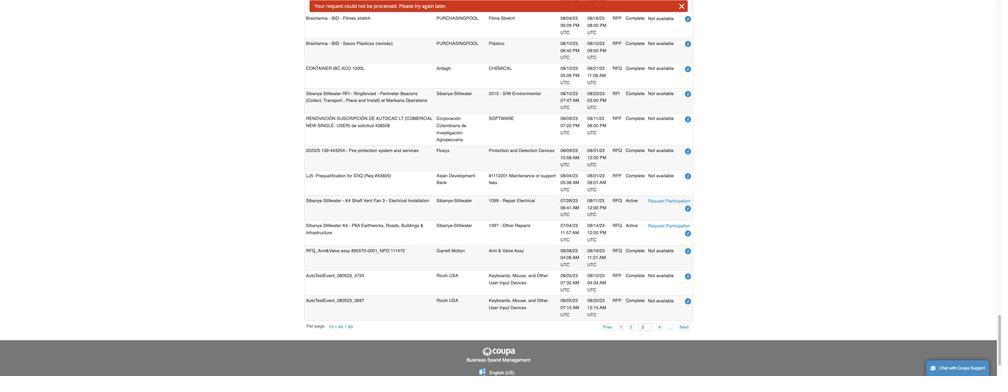 Task type: locate. For each thing, give the bounding box(es) containing it.
0 vertical spatial ricoh usa
[[437, 273, 458, 279]]

am inside 08/31/23 08:01 am utc
[[600, 180, 606, 185]]

sibanye-stillwater for sibanye stillwater rfi - ringfenced - perimeter beacons (collect, transport , place and install) at marikana operations
[[437, 91, 472, 96]]

utc for 08/05/23 07:15 am utc
[[560, 313, 570, 318]]

not for 08/31/23 08:01 am utc
[[648, 173, 655, 178]]

1 de from the left
[[352, 123, 357, 128]]

1 not available from the top
[[648, 16, 674, 21]]

utc down 11:06
[[587, 80, 596, 85]]

fan
[[374, 198, 381, 203]]

& inside "sibanye stillwater k4 - p6a earthworks, roads, buildings & infrastructure"
[[420, 223, 423, 228]]

other left repairs
[[503, 223, 514, 228]]

filmes
[[343, 16, 356, 21]]

08/10/23 inside 08/10/23 06:40 pm utc
[[560, 41, 578, 46]]

rfp for 08/10/23 09:00 pm utc
[[613, 41, 621, 46]]

request participation for 08/11/23 12:00 pm utc
[[648, 199, 690, 204]]

earthworks,
[[361, 223, 385, 228]]

2 08/05/23 from the top
[[560, 298, 578, 304]]

06:09
[[560, 23, 572, 28]]

8 not from the top
[[648, 248, 655, 254]]

utc inside 08/21/23 11:06 am utc
[[587, 80, 596, 85]]

1 usa from the top
[[449, 273, 458, 279]]

am down "08/08/23" at right bottom
[[573, 255, 579, 261]]

am inside 08/16/23 11:21 am utc
[[599, 255, 606, 261]]

1 sibanye from the top
[[306, 91, 322, 96]]

6 rfp from the top
[[613, 298, 621, 304]]

08/21/23 11:06 am utc
[[587, 66, 606, 85]]

5 not available from the top
[[648, 116, 674, 121]]

rfq right 08/16/23 11:21 am utc
[[613, 248, 622, 253]]

am inside 08/08/23 04:06 am utc
[[573, 255, 579, 261]]

6 available from the top
[[656, 148, 674, 153]]

9 available from the top
[[656, 273, 674, 279]]

other left 08/05/23 07:32 am utc
[[537, 273, 548, 279]]

Jump to page number field
[[638, 324, 653, 331]]

rfp right the 08/16/23 08:00 pm utc
[[613, 16, 621, 21]]

1 08/11/23 from the top
[[587, 116, 604, 121]]

utc for 08/23/23 03:00 pm utc
[[587, 105, 596, 110]]

3 rfq from the top
[[613, 198, 622, 203]]

keyboards, for 08/05/23 07:32 am utc
[[489, 273, 511, 279]]

brainfarma up container
[[306, 41, 328, 46]]

10 available from the top
[[656, 299, 674, 304]]

utc inside 08/09/23 10:58 am utc
[[560, 162, 570, 167]]

12:00 down the '08/14/23'
[[587, 230, 598, 236]]

utc inside 08/05/23 07:15 am utc
[[560, 313, 570, 318]]

pm for 08/31/23 12:00 pm utc
[[600, 155, 606, 160]]

pm up the '08/14/23'
[[600, 205, 606, 210]]

10 not available from the top
[[648, 299, 674, 304]]

sibanye-stillwater up corporación
[[437, 91, 472, 96]]

0 vertical spatial participation
[[666, 199, 690, 204]]

pm inside 08/11/23 12:00 pm utc
[[600, 205, 606, 210]]

1 participation from the top
[[666, 199, 690, 204]]

1 not from the top
[[648, 16, 655, 21]]

2 active from the top
[[626, 223, 638, 228]]

operations
[[406, 98, 427, 103]]

0 horizontal spatial |
[[335, 325, 337, 330]]

request participation button
[[648, 198, 690, 205], [648, 223, 690, 230]]

1 sibanye- from the top
[[437, 91, 454, 96]]

08/05/23 inside 08/05/23 07:15 am utc
[[560, 298, 578, 304]]

2 request participation button from the top
[[648, 223, 690, 230]]

12:00 inside 08/11/23 12:00 pm utc
[[587, 205, 598, 210]]

utc for 08/09/23 07:20 pm utc
[[560, 130, 570, 135]]

3 not available from the top
[[648, 66, 674, 71]]

3 available from the top
[[656, 66, 674, 71]]

utc down the 07:15
[[560, 313, 570, 318]]

08/10/23 for 05:06
[[560, 66, 578, 71]]

1 horizontal spatial navigation
[[597, 324, 690, 331]]

pm up 08/31/23 08:01 am utc in the right of the page
[[600, 155, 606, 160]]

08/11/23 for 06:00
[[587, 116, 604, 121]]

9 not from the top
[[648, 273, 655, 279]]

pm inside 08/10/23 09:00 pm utc
[[600, 48, 606, 53]]

0 vertical spatial keyboards, mouse, and other user input devices
[[489, 273, 548, 286]]

1 horizontal spatial de
[[461, 123, 466, 128]]

available for 08/11/23 06:00 pm utc
[[656, 116, 674, 121]]

0 vertical spatial user
[[489, 280, 498, 286]]

pm right 06:09
[[573, 23, 579, 28]]

0 vertical spatial active
[[626, 198, 638, 203]]

1 vertical spatial keyboards,
[[489, 298, 511, 304]]

8 available from the top
[[656, 248, 674, 254]]

12:00 up the '08/14/23'
[[587, 205, 598, 210]]

not for 08/10/23 09:00 pm utc
[[648, 41, 655, 46]]

0 vertical spatial usa
[[449, 273, 458, 279]]

0 vertical spatial &
[[420, 223, 423, 228]]

1 request from the top
[[648, 199, 665, 204]]

english (us)
[[489, 371, 514, 376]]

1 vertical spatial ricoh usa
[[437, 298, 458, 304]]

1 ricoh from the top
[[437, 273, 448, 279]]

2 keyboards, from the top
[[489, 298, 511, 304]]

0 vertical spatial sibanye-
[[437, 91, 454, 96]]

1 vertical spatial &
[[498, 248, 501, 253]]

pm inside 08/14/23 12:00 pm utc
[[600, 230, 606, 236]]

de right colombiana
[[461, 123, 466, 128]]

1 vertical spatial mouse,
[[513, 298, 527, 304]]

08/10/23 05:06 pm utc
[[560, 66, 579, 85]]

10 not from the top
[[648, 299, 655, 304]]

not available for 08/21/23 11:06 am utc
[[648, 66, 674, 71]]

not for 08/11/23 06:00 pm utc
[[648, 116, 655, 121]]

08/05/23 07:32 am utc
[[560, 273, 579, 293]]

utc down 06:09
[[560, 30, 570, 35]]

utc inside 08/04/23 06:09 pm utc
[[560, 30, 570, 35]]

2 available from the top
[[656, 41, 674, 46]]

1
[[620, 325, 622, 330]]

08/10/23 inside 08/10/23 04:04 am utc
[[587, 273, 605, 279]]

support
[[971, 366, 985, 371]]

buildings
[[401, 223, 419, 228]]

available for 08/31/23 08:01 am utc
[[656, 173, 674, 178]]

1 active from the top
[[626, 198, 638, 203]]

0 vertical spatial sibanye
[[306, 91, 322, 96]]

1 horizontal spatial rfi
[[613, 91, 620, 96]]

brainfarma for brainfarma - bid - sacos plásticos (revisão)
[[306, 41, 328, 46]]

purchasingpool down the later.
[[437, 16, 478, 21]]

1 brainfarma from the top
[[306, 16, 328, 21]]

2 bid from the top
[[332, 41, 339, 46]]

08/11/23 down 08/31/23 08:01 am utc in the right of the page
[[587, 198, 604, 203]]

08/10/23 for 04:04
[[587, 273, 605, 279]]

sibanye-
[[437, 91, 454, 96], [437, 198, 454, 203], [437, 223, 454, 228]]

not for 08/16/23 08:00 pm utc
[[648, 16, 655, 21]]

05:06
[[560, 73, 572, 78]]

1 vertical spatial sibanye
[[306, 198, 322, 203]]

0 vertical spatial 08/09/23
[[560, 116, 578, 121]]

1 vertical spatial 08/05/23
[[560, 298, 578, 304]]

08/04/23 for 06:09
[[560, 16, 578, 21]]

2 usa from the top
[[449, 298, 458, 304]]

de inside corporación colombiana de investigación agropecuaria
[[461, 123, 466, 128]]

utc up the '08/14/23'
[[587, 212, 596, 218]]

0 horizontal spatial de
[[352, 123, 357, 128]]

1 vertical spatial brainfarma
[[306, 41, 328, 46]]

0 vertical spatial bid
[[332, 16, 339, 21]]

rfp right 08/10/23 09:00 pm utc
[[613, 41, 621, 46]]

repairs
[[515, 223, 530, 228]]

navigation
[[306, 324, 355, 331], [597, 324, 690, 331]]

available for 08/20/23 12:15 am utc
[[656, 299, 674, 304]]

sibanye-stillwater up garrett motion
[[437, 223, 472, 228]]

sibanye inside "sibanye stillwater k4 - p6a earthworks, roads, buildings & infrastructure"
[[306, 223, 322, 228]]

08/10/23 inside 08/10/23 09:00 pm utc
[[587, 41, 605, 46]]

am for 11:57
[[572, 230, 579, 236]]

utc inside 08/10/23 04:04 am utc
[[587, 288, 596, 293]]

2 vertical spatial sibanye-
[[437, 223, 454, 228]]

chat with coupa support
[[939, 366, 985, 371]]

08/04/23 inside 08/04/23 06:09 pm utc
[[560, 16, 578, 21]]

am inside 08/10/23 04:04 am utc
[[600, 280, 606, 286]]

07/04/23
[[560, 223, 578, 228]]

am inside '08/20/23 12:15 am utc'
[[600, 306, 606, 311]]

2 12:00 from the top
[[587, 205, 598, 210]]

2 complete from the top
[[626, 41, 645, 46]]

9 not available from the top
[[648, 273, 674, 279]]

1 vertical spatial ricoh
[[437, 298, 448, 304]]

am for 04:06
[[573, 255, 579, 261]]

08/31/23 up the '08:01'
[[587, 173, 605, 178]]

1 navigation from the left
[[306, 324, 355, 331]]

not for 08/20/23 12:15 am utc
[[648, 299, 655, 304]]

2 purchasingpool from the top
[[437, 41, 478, 46]]

1 vertical spatial purchasingpool
[[437, 41, 478, 46]]

pm right 07:20
[[573, 123, 579, 128]]

pm right 08:00
[[600, 23, 606, 28]]

1 vertical spatial 08/31/23
[[587, 173, 605, 178]]

12:00 right 08/09/23 10:58 am utc
[[587, 155, 598, 160]]

0 horizontal spatial electrical
[[389, 198, 407, 203]]

utc for 08/16/23 08:00 pm utc
[[587, 30, 596, 35]]

3 sibanye- from the top
[[437, 223, 454, 228]]

pm inside 08/04/23 06:09 pm utc
[[573, 23, 579, 28]]

8 complete from the top
[[626, 248, 645, 253]]

15 | 45 | 90
[[329, 325, 353, 330]]

08/08/23 04:06 am utc
[[560, 248, 579, 268]]

0 vertical spatial request
[[648, 199, 665, 204]]

mouse, for 08/05/23 07:32 am utc
[[513, 273, 527, 279]]

rfi right 08/23/23
[[613, 91, 620, 96]]

2 08/11/23 from the top
[[587, 198, 604, 203]]

1 08/16/23 from the top
[[587, 16, 605, 21]]

08/05/23 for 07:15
[[560, 298, 578, 304]]

1 vertical spatial devices
[[511, 280, 526, 286]]

utc inside 08/14/23 12:00 pm utc
[[587, 237, 596, 243]]

utc inside 08/04/23 05:38 am utc
[[560, 187, 570, 193]]

0 vertical spatial purchasingpool
[[437, 16, 478, 21]]

6 not from the top
[[648, 148, 655, 153]]

2 rfp from the top
[[613, 41, 621, 46]]

111470
[[391, 248, 405, 253]]

complete for 08/16/23 08:00 pm utc
[[626, 16, 645, 21]]

2 navigation from the left
[[597, 324, 690, 331]]

1 vertical spatial bid
[[332, 41, 339, 46]]

08/09/23 up 07:20
[[560, 116, 578, 121]]

sibanye inside sibanye stillwater rfi - ringfenced - perimeter beacons (collect, transport , place and install) at marikana operations
[[306, 91, 322, 96]]

0 vertical spatial 08/16/23
[[587, 16, 605, 21]]

12:00
[[587, 155, 598, 160], [587, 205, 598, 210], [587, 230, 598, 236]]

chemical
[[489, 66, 512, 71]]

utc for 08/10/23 04:04 am utc
[[587, 288, 596, 293]]

am inside 08/05/23 07:32 am utc
[[573, 280, 579, 286]]

0 vertical spatial sibanye-stillwater
[[437, 91, 472, 96]]

your request could not be processed. please try again later.
[[314, 3, 447, 9]]

1 08/04/23 from the top
[[560, 16, 578, 21]]

am for 11:06
[[599, 73, 606, 78]]

08/11/23 inside 08/11/23 06:00 pm utc
[[587, 116, 604, 121]]

utc inside 08/09/23 07:20 pm utc
[[560, 130, 570, 135]]

0 vertical spatial 12:00
[[587, 155, 598, 160]]

am inside 08/05/23 07:15 am utc
[[573, 306, 579, 311]]

6 not available from the top
[[648, 148, 674, 153]]

pm down the '08/14/23'
[[600, 230, 606, 236]]

utc inside 08/08/23 04:06 am utc
[[560, 263, 570, 268]]

08/10/23
[[560, 41, 578, 46], [587, 41, 605, 46], [560, 66, 578, 71], [560, 91, 578, 96], [587, 273, 605, 279]]

0 vertical spatial ricoh
[[437, 273, 448, 279]]

2 rfq from the top
[[613, 148, 622, 153]]

1 rfp from the top
[[613, 16, 621, 21]]

protection and detection devices
[[489, 148, 554, 153]]

am inside 08/09/23 10:58 am utc
[[573, 155, 579, 160]]

1 08/09/23 from the top
[[560, 116, 578, 121]]

am right 04:04
[[600, 280, 606, 286]]

08/10/23 up 09:00
[[587, 41, 605, 46]]

sibanye- for sibanye stillwater rfi - ringfenced - perimeter beacons (collect, transport , place and install) at marikana operations
[[437, 91, 454, 96]]

sibanye-stillwater down asian development bank
[[437, 198, 472, 203]]

08/16/23 up 11:21
[[587, 248, 605, 253]]

0 vertical spatial 08/11/23
[[587, 116, 604, 121]]

0 vertical spatial brainfarma
[[306, 16, 328, 21]]

de inside renovación suscripción de autocad lt (comercial new single- user) de solicitud 438508
[[352, 123, 357, 128]]

1 vertical spatial request participation
[[648, 224, 690, 229]]

1 rfi from the left
[[342, 91, 350, 96]]

08/09/23 inside 08/09/23 07:20 pm utc
[[560, 116, 578, 121]]

rfq right 08/11/23 12:00 pm utc
[[613, 198, 622, 203]]

2
[[630, 325, 632, 330]]

2 08/04/23 from the top
[[560, 173, 578, 178]]

- inside "sibanye stillwater k4 - p6a earthworks, roads, buildings & infrastructure"
[[349, 223, 351, 228]]

utc down 05:06
[[560, 80, 570, 85]]

utc inside the 08/16/23 08:00 pm utc
[[587, 30, 596, 35]]

participation for 08/14/23 12:00 pm utc
[[666, 224, 690, 229]]

other for 08/05/23 07:32 am utc
[[537, 273, 548, 279]]

08/10/23 up 05:06
[[560, 66, 578, 71]]

pm inside the 08/16/23 08:00 pm utc
[[600, 23, 606, 28]]

utc for 08/05/23 07:32 am utc
[[560, 288, 570, 293]]

5 rfp from the top
[[613, 273, 621, 279]]

utc for 08/16/23 11:21 am utc
[[587, 263, 596, 268]]

other
[[503, 223, 514, 228], [537, 273, 548, 279], [537, 298, 548, 304]]

2 not available from the top
[[648, 41, 674, 46]]

not available
[[648, 16, 674, 21], [648, 41, 674, 46], [648, 66, 674, 71], [648, 91, 674, 96], [648, 116, 674, 121], [648, 148, 674, 153], [648, 173, 674, 178], [648, 248, 674, 254], [648, 273, 674, 279], [648, 299, 674, 304]]

complete for 08/10/23 04:04 am utc
[[626, 273, 645, 279]]

1 vertical spatial participation
[[666, 224, 690, 229]]

1 vertical spatial 12:00
[[587, 205, 598, 210]]

utc inside 08/16/23 11:21 am utc
[[587, 263, 596, 268]]

am right 07:32
[[573, 280, 579, 286]]

08/10/23 inside 08/10/23 07:47 am utc
[[560, 91, 578, 96]]

2 mouse, from the top
[[513, 298, 527, 304]]

12:00 for 08/14/23
[[587, 230, 598, 236]]

2 user from the top
[[489, 306, 498, 311]]

utc down 12:15
[[587, 313, 596, 318]]

pm inside 08/10/23 06:40 pm utc
[[573, 48, 579, 53]]

stretch
[[501, 16, 515, 21]]

08/10/23 for 07:47
[[560, 91, 578, 96]]

08/05/23 up 07:32
[[560, 273, 578, 279]]

am down "08/21/23" on the right top of the page
[[599, 73, 606, 78]]

utc up the '08:01'
[[587, 162, 596, 167]]

1 mouse, from the top
[[513, 273, 527, 279]]

08/09/23 for 07:20
[[560, 116, 578, 121]]

sibanye- down the "ardagh"
[[437, 91, 454, 96]]

pm right 05:06
[[573, 73, 579, 78]]

1 vertical spatial keyboards, mouse, and other user input devices
[[489, 298, 548, 311]]

08/31/23 for 08:01
[[587, 173, 605, 178]]

0 horizontal spatial rfi
[[342, 91, 350, 96]]

utc inside the 07/26/23 06:41 am utc
[[560, 212, 570, 218]]

new
[[306, 123, 316, 128]]

2 vertical spatial other
[[537, 298, 548, 304]]

08/16/23 08:00 pm utc
[[587, 16, 606, 35]]

am down 08/20/23
[[600, 306, 606, 311]]

autotestevent_080523_3697
[[306, 298, 364, 304]]

1 request participation button from the top
[[648, 198, 690, 205]]

1 vertical spatial 08/11/23
[[587, 198, 604, 203]]

2 not from the top
[[648, 41, 655, 46]]

08/31/23 down 08/11/23 06:00 pm utc
[[587, 148, 605, 153]]

...
[[668, 325, 672, 330]]

utc
[[560, 30, 570, 35], [587, 30, 596, 35], [560, 55, 570, 60], [587, 55, 596, 60], [560, 80, 570, 85], [587, 80, 596, 85], [560, 105, 570, 110], [587, 105, 596, 110], [560, 130, 570, 135], [587, 130, 596, 135], [560, 162, 570, 167], [587, 162, 596, 167], [560, 187, 570, 193], [587, 187, 596, 193], [560, 212, 570, 218], [587, 212, 596, 218], [560, 237, 570, 243], [587, 237, 596, 243], [560, 263, 570, 268], [587, 263, 596, 268], [560, 288, 570, 293], [587, 288, 596, 293], [560, 313, 570, 318], [587, 313, 596, 318]]

0 vertical spatial 08/04/23
[[560, 16, 578, 21]]

2015 - s/w  environmental
[[489, 91, 541, 96]]

utc down "10:58" at top right
[[560, 162, 570, 167]]

7 not from the top
[[648, 173, 655, 178]]

08/04/23 up 05:38
[[560, 173, 578, 178]]

pm inside 08/09/23 07:20 pm utc
[[573, 123, 579, 128]]

sibanye-stillwater for sibanye stillwater - k4 shaft vent fan 3 - electrical installation
[[437, 198, 472, 203]]

utc down the '08/14/23'
[[587, 237, 596, 243]]

am right 05:38
[[573, 180, 579, 185]]

08/31/23 inside 08/31/23 08:01 am utc
[[587, 173, 605, 178]]

1 available from the top
[[656, 16, 674, 21]]

utc down 11:21
[[587, 263, 596, 268]]

08/10/23 09:00 pm utc
[[587, 41, 606, 60]]

4 rfp from the top
[[613, 173, 621, 178]]

de
[[352, 123, 357, 128], [461, 123, 466, 128]]

electrical right repair
[[517, 198, 535, 203]]

pm inside "08/31/23 12:00 pm utc"
[[600, 155, 606, 160]]

utc inside 08/10/23 06:40 pm utc
[[560, 55, 570, 60]]

08/09/23 07:20 pm utc
[[560, 116, 579, 135]]

08/08/23
[[560, 248, 578, 253]]

1 vertical spatial other
[[537, 273, 548, 279]]

08/16/23 inside the 08/16/23 08:00 pm utc
[[587, 16, 605, 21]]

1 horizontal spatial |
[[345, 325, 346, 330]]

08/10/23 up "06:40"
[[560, 41, 578, 46]]

arm & valve assy
[[489, 248, 524, 253]]

1 request participation from the top
[[648, 199, 690, 204]]

1 vertical spatial sibanye-
[[437, 198, 454, 203]]

6 complete from the top
[[626, 148, 645, 153]]

45 button
[[337, 324, 345, 331]]

utc inside 08/10/23 05:06 pm utc
[[560, 80, 570, 85]]

08/31/23 inside "08/31/23 12:00 pm utc"
[[587, 148, 605, 153]]

& right buildings
[[420, 223, 423, 228]]

1 vertical spatial active
[[626, 223, 638, 228]]

utc down 06:41
[[560, 212, 570, 218]]

1 rfq from the top
[[613, 66, 622, 71]]

9 complete from the top
[[626, 273, 645, 279]]

utc down 07:47
[[560, 105, 570, 110]]

am inside the 07/26/23 06:41 am utc
[[573, 205, 579, 210]]

2 08/31/23 from the top
[[587, 173, 605, 178]]

your
[[314, 3, 325, 9]]

12:00 inside "08/31/23 12:00 pm utc"
[[587, 155, 598, 160]]

request for 08/11/23 12:00 pm utc
[[648, 199, 665, 204]]

electrical right 3
[[389, 198, 407, 203]]

stillwater up corporación
[[454, 91, 472, 96]]

not for 08/10/23 04:04 am utc
[[648, 273, 655, 279]]

0 vertical spatial mouse,
[[513, 273, 527, 279]]

08/11/23
[[587, 116, 604, 121], [587, 198, 604, 203]]

utc inside 08/11/23 06:00 pm utc
[[587, 130, 596, 135]]

08/31/23 12:00 pm utc
[[587, 148, 606, 167]]

stillwater down asian development bank
[[454, 198, 472, 203]]

system
[[378, 148, 393, 153]]

english
[[489, 371, 504, 376]]

08/10/23 07:47 am utc
[[560, 91, 579, 110]]

(us)
[[505, 371, 514, 376]]

stillwater inside sibanye stillwater rfi - ringfenced - perimeter beacons (collect, transport , place and install) at marikana operations
[[323, 91, 341, 96]]

am right "10:58" at top right
[[573, 155, 579, 160]]

coupa supplier portal image
[[481, 347, 516, 357]]

1 vertical spatial usa
[[449, 298, 458, 304]]

renovación
[[306, 116, 335, 121]]

pm inside 08/23/23 03:00 pm utc
[[600, 98, 606, 103]]

08/11/23 up 06:00 on the top right of page
[[587, 116, 604, 121]]

08/11/23 inside 08/11/23 12:00 pm utc
[[587, 198, 604, 203]]

am inside the 07/04/23 11:57 am utc
[[572, 230, 579, 236]]

1 vertical spatial input
[[499, 306, 509, 311]]

active for 08/14/23 12:00 pm utc
[[626, 223, 638, 228]]

utc for 08/11/23 06:00 pm utc
[[587, 130, 596, 135]]

utc down 08:00
[[587, 30, 596, 35]]

| left 45
[[335, 325, 337, 330]]

k4 inside "sibanye stillwater k4 - p6a earthworks, roads, buildings & infrastructure"
[[342, 223, 348, 228]]

rfp right 08/10/23 04:04 am utc
[[613, 273, 621, 279]]

utc inside 08/10/23 09:00 pm utc
[[587, 55, 596, 60]]

am inside 08/21/23 11:06 am utc
[[599, 73, 606, 78]]

rfp right 08/11/23 06:00 pm utc
[[613, 116, 621, 121]]

sibanye- down bank
[[437, 198, 454, 203]]

am for 08:01
[[600, 180, 606, 185]]

utc down 07:20
[[560, 130, 570, 135]]

sibanye down lj5:
[[306, 198, 322, 203]]

08/23/23 03:00 pm utc
[[587, 91, 606, 110]]

utc for 08/31/23 12:00 pm utc
[[587, 162, 596, 167]]

5 not from the top
[[648, 116, 655, 121]]

08/16/23 for 08:00
[[587, 16, 605, 21]]

or
[[536, 173, 540, 178]]

1 bid from the top
[[332, 16, 339, 21]]

7 available from the top
[[656, 173, 674, 178]]

rfq right the '08/14/23'
[[613, 223, 622, 228]]

0 vertical spatial 08/05/23
[[560, 273, 578, 279]]

rfp for 08/20/23 12:15 am utc
[[613, 298, 621, 304]]

12:00 inside 08/14/23 12:00 pm utc
[[587, 230, 598, 236]]

2 participation from the top
[[666, 224, 690, 229]]

3 sibanye from the top
[[306, 223, 322, 228]]

rfq right "08/21/23" on the right top of the page
[[613, 66, 622, 71]]

utc inside 08/05/23 07:32 am utc
[[560, 288, 570, 293]]

08/16/23 for 11:21
[[587, 248, 605, 253]]

2 vertical spatial devices
[[511, 306, 526, 311]]

3 not from the top
[[648, 66, 655, 71]]

4 not from the top
[[648, 91, 655, 96]]

participation for 08/11/23 12:00 pm utc
[[666, 199, 690, 204]]

agropecuaria
[[437, 137, 463, 142]]

rfq for 08/21/23 11:06 am utc
[[613, 66, 622, 71]]

1 vertical spatial 08/16/23
[[587, 248, 605, 253]]

08/09/23 for 10:58
[[560, 148, 578, 153]]

user for 07:32
[[489, 280, 498, 286]]

1 12:00 from the top
[[587, 155, 598, 160]]

utc inside 08/11/23 12:00 pm utc
[[587, 212, 596, 218]]

08/10/23 up 04:04
[[587, 273, 605, 279]]

1 vertical spatial k4
[[342, 223, 348, 228]]

2 vertical spatial sibanye-stillwater
[[437, 223, 472, 228]]

utc inside '08/20/23 12:15 am utc'
[[587, 313, 596, 318]]

1 vertical spatial request
[[648, 224, 665, 229]]

rfq for 08/14/23 12:00 pm utc
[[613, 223, 622, 228]]

2 input from the top
[[499, 306, 509, 311]]

5 complete from the top
[[626, 116, 645, 121]]

08/09/23 inside 08/09/23 10:58 am utc
[[560, 148, 578, 153]]

utc for 07/04/23 11:57 am utc
[[560, 237, 570, 243]]

1 vertical spatial request participation button
[[648, 223, 690, 230]]

k4 left shaft
[[345, 198, 351, 203]]

0 horizontal spatial navigation
[[306, 324, 355, 331]]

2 sibanye- from the top
[[437, 198, 454, 203]]

idiq
[[354, 173, 363, 178]]

2 ricoh from the top
[[437, 298, 448, 304]]

stillwater up infrastructure
[[323, 223, 341, 228]]

am right 11:21
[[599, 255, 606, 261]]

0 vertical spatial request participation button
[[648, 198, 690, 205]]

navigation containing per page
[[306, 324, 355, 331]]

3 complete from the top
[[626, 66, 645, 71]]

am inside 08/04/23 05:38 am utc
[[573, 180, 579, 185]]

k4 left p6a
[[342, 223, 348, 228]]

1 vertical spatial sibanye-stillwater
[[437, 198, 472, 203]]

other for 08/05/23 07:15 am utc
[[537, 298, 548, 304]]

7 complete from the top
[[626, 173, 645, 178]]

pm inside 08/11/23 06:00 pm utc
[[600, 123, 606, 128]]

2 | from the left
[[345, 325, 346, 330]]

rfp right 08/20/23
[[613, 298, 621, 304]]

08/31/23 08:01 am utc
[[587, 173, 606, 193]]

pm inside 08/10/23 05:06 pm utc
[[573, 73, 579, 78]]

user
[[489, 280, 498, 286], [489, 306, 498, 311]]

1 horizontal spatial electrical
[[517, 198, 535, 203]]

utc for 08/11/23 12:00 pm utc
[[587, 212, 596, 218]]

purchasingpool
[[437, 16, 478, 21], [437, 41, 478, 46]]

utc inside 08/31/23 08:01 am utc
[[587, 187, 596, 193]]

utc down 04:06
[[560, 263, 570, 268]]

5 available from the top
[[656, 116, 674, 121]]

08/04/23 inside 08/04/23 05:38 am utc
[[560, 173, 578, 178]]

available for 08/10/23 09:00 pm utc
[[656, 41, 674, 46]]

am down "07/04/23" on the right bottom of page
[[572, 230, 579, 236]]

other left 08/05/23 07:15 am utc
[[537, 298, 548, 304]]

utc inside the 07/04/23 11:57 am utc
[[560, 237, 570, 243]]

later.
[[435, 3, 447, 9]]

12:00 for 08/31/23
[[587, 155, 598, 160]]

&
[[420, 223, 423, 228], [498, 248, 501, 253]]

navigation containing prev
[[597, 324, 690, 331]]

7 not available from the top
[[648, 173, 674, 178]]

08/05/23 inside 08/05/23 07:32 am utc
[[560, 273, 578, 279]]

not for 08/23/23 03:00 pm utc
[[648, 91, 655, 96]]

input
[[499, 280, 509, 286], [499, 306, 509, 311]]

2 08/16/23 from the top
[[587, 248, 605, 253]]

08/10/23 inside 08/10/23 05:06 pm utc
[[560, 66, 578, 71]]

please
[[399, 3, 413, 9]]

keyboards, for 08/05/23 07:15 am utc
[[489, 298, 511, 304]]

utc inside "08/31/23 12:00 pm utc"
[[587, 162, 596, 167]]

sibanye- up garrett
[[437, 223, 454, 228]]

utc down 03:00
[[587, 105, 596, 110]]

not for 08/31/23 12:00 pm utc
[[648, 148, 655, 153]]

2 request participation from the top
[[648, 224, 690, 229]]

purchasingpool up the "ardagh"
[[437, 41, 478, 46]]

0 vertical spatial request participation
[[648, 199, 690, 204]]

utc for 08/14/23 12:00 pm utc
[[587, 237, 596, 243]]

sibanye up infrastructure
[[306, 223, 322, 228]]

rfi up , in the top of the page
[[342, 91, 350, 96]]

am right the 07:15
[[573, 306, 579, 311]]

2 brainfarma from the top
[[306, 41, 328, 46]]

keyboards, mouse, and other user input devices
[[489, 273, 548, 286], [489, 298, 548, 311]]

am inside 08/10/23 07:47 am utc
[[573, 98, 579, 103]]

1 vertical spatial 08/04/23
[[560, 173, 578, 178]]

1 user from the top
[[489, 280, 498, 286]]

0 vertical spatial 08/31/23
[[587, 148, 605, 153]]

am right 07:47
[[573, 98, 579, 103]]

11:21
[[587, 255, 598, 261]]

corporación colombiana de investigación agropecuaria
[[437, 116, 466, 142]]

de down the suscripción
[[352, 123, 357, 128]]

utc for 08/10/23 05:06 pm utc
[[560, 80, 570, 85]]

utc down "06:40"
[[560, 55, 570, 60]]

utc down 11:57
[[560, 237, 570, 243]]

08/04/23 up 06:09
[[560, 16, 578, 21]]

pm right 06:00 on the top right of page
[[600, 123, 606, 128]]

08/09/23 10:58 am utc
[[560, 148, 579, 167]]

am
[[599, 73, 606, 78], [573, 98, 579, 103], [573, 155, 579, 160], [573, 180, 579, 185], [600, 180, 606, 185], [573, 205, 579, 210], [572, 230, 579, 236], [573, 255, 579, 261], [599, 255, 606, 261], [573, 280, 579, 286], [600, 280, 606, 286], [573, 306, 579, 311], [600, 306, 606, 311]]

pm right "06:40"
[[573, 48, 579, 53]]

de
[[369, 116, 375, 121]]

marikana
[[386, 98, 404, 103]]

2 request from the top
[[648, 224, 665, 229]]

4 complete from the top
[[626, 91, 645, 96]]

1 keyboards, mouse, and other user input devices from the top
[[489, 273, 548, 286]]

keyboards, mouse, and other user input devices for 07:15
[[489, 298, 548, 311]]

rfp right 08/31/23 08:01 am utc in the right of the page
[[613, 173, 621, 178]]

0 horizontal spatial &
[[420, 223, 423, 228]]

1 vertical spatial user
[[489, 306, 498, 311]]

0 vertical spatial input
[[499, 280, 509, 286]]

2 08/09/23 from the top
[[560, 148, 578, 153]]

stillwater inside "sibanye stillwater k4 - p6a earthworks, roads, buildings & infrastructure"
[[323, 223, 341, 228]]

sibanye stillwater - k4 shaft vent fan 3 - electrical installation
[[306, 198, 429, 203]]

utc inside 08/10/23 07:47 am utc
[[560, 105, 570, 110]]

5 rfq from the top
[[613, 248, 622, 253]]

3 12:00 from the top
[[587, 230, 598, 236]]

am for 12:15
[[600, 306, 606, 311]]

mouse,
[[513, 273, 527, 279], [513, 298, 527, 304]]

utc inside 08/23/23 03:00 pm utc
[[587, 105, 596, 110]]

09:00
[[587, 48, 598, 53]]

bid down request
[[332, 16, 339, 21]]

repair
[[503, 198, 516, 203]]

sibanye for sibanye stillwater - k4 shaft vent fan 3 - electrical installation
[[306, 198, 322, 203]]

08/31/23 for 12:00
[[587, 148, 605, 153]]

per page
[[306, 324, 324, 329]]

be
[[367, 3, 372, 9]]

1 vertical spatial 08/09/23
[[560, 148, 578, 153]]

utc down the '08:01'
[[587, 187, 596, 193]]

1 purchasingpool from the top
[[437, 16, 478, 21]]

08/16/23 inside 08/16/23 11:21 am utc
[[587, 248, 605, 253]]

8 not available from the top
[[648, 248, 674, 254]]

pm right 09:00
[[600, 48, 606, 53]]

08/10/23 for 09:00
[[587, 41, 605, 46]]

10:58
[[560, 155, 572, 160]]

pm down 08/23/23
[[600, 98, 606, 103]]

2 vertical spatial 12:00
[[587, 230, 598, 236]]

08/09/23 up "10:58" at top right
[[560, 148, 578, 153]]

2 vertical spatial sibanye
[[306, 223, 322, 228]]

brainfarma for brainfarma - bid - filmes stretch
[[306, 16, 328, 21]]

4 not available from the top
[[648, 91, 674, 96]]

sibanye up (collect,
[[306, 91, 322, 96]]

10 complete from the top
[[626, 298, 645, 304]]

0 vertical spatial keyboards,
[[489, 273, 511, 279]]

bid left sacos on the top of the page
[[332, 41, 339, 46]]



Task type: describe. For each thing, give the bounding box(es) containing it.
81112201
[[489, 173, 508, 178]]

complete for 08/10/23 09:00 pm utc
[[626, 41, 645, 46]]

utc for 08/21/23 11:06 am utc
[[587, 80, 596, 85]]

not for 08/21/23 11:06 am utc
[[648, 66, 655, 71]]

08/20/23 12:15 am utc
[[587, 298, 606, 318]]

plástico
[[489, 41, 504, 46]]

08/04/23 05:38 am utc
[[560, 173, 579, 193]]

08/11/23 for 12:00
[[587, 198, 604, 203]]

asian
[[437, 173, 448, 178]]

ricoh for autotestevent_080523_4724
[[437, 273, 448, 279]]

08/04/23 06:09 pm utc
[[560, 16, 579, 35]]

81112201 maintenance or support fees
[[489, 173, 556, 185]]

06:40
[[560, 48, 572, 53]]

08:01
[[587, 180, 598, 185]]

08/16/23 11:21 am utc
[[587, 248, 606, 268]]

1 horizontal spatial &
[[498, 248, 501, 253]]

04:04
[[587, 280, 598, 286]]

usa for autotestevent_080523_3697
[[449, 298, 458, 304]]

motion
[[452, 248, 465, 253]]

try
[[415, 3, 421, 9]]

sibanye for sibanye stillwater k4 - p6a earthworks, roads, buildings & infrastructure
[[306, 223, 322, 228]]

user for 07:15
[[489, 306, 498, 311]]

rfq for 08/31/23 12:00 pm utc
[[613, 148, 622, 153]]

not available for 08/16/23 08:00 pm utc
[[648, 16, 674, 21]]

07/04/23 11:57 am utc
[[560, 223, 579, 243]]

0 vertical spatial devices
[[539, 148, 554, 153]]

rfi inside sibanye stillwater rfi - ringfenced - perimeter beacons (collect, transport , place and install) at marikana operations
[[342, 91, 350, 96]]

place
[[346, 98, 357, 103]]

business
[[467, 358, 486, 363]]

1 electrical from the left
[[389, 198, 407, 203]]

utc for 07/26/23 06:41 am utc
[[560, 212, 570, 218]]

sacos
[[343, 41, 355, 46]]

development
[[449, 173, 475, 178]]

ricoh usa for autotestevent_080523_4724
[[437, 273, 458, 279]]

next
[[680, 325, 689, 330]]

coupa
[[958, 366, 970, 371]]

08/10/23 for 06:40
[[560, 41, 578, 46]]

plásticos
[[357, 41, 374, 46]]

pm for 08/10/23 06:40 pm utc
[[573, 48, 579, 53]]

sibanye for sibanye stillwater rfi - ringfenced - perimeter beacons (collect, transport , place and install) at marikana operations
[[306, 91, 322, 96]]

pm for 08/23/23 03:00 pm utc
[[600, 98, 606, 103]]

utc for 08/08/23 04:06 am utc
[[560, 263, 570, 268]]

support
[[541, 173, 556, 178]]

not for 08/16/23 11:21 am utc
[[648, 248, 655, 254]]

for
[[347, 173, 352, 178]]

not available for 08/31/23 08:01 am utc
[[648, 173, 674, 178]]

1099
[[489, 198, 499, 203]]

purchasingpool for filme stretch
[[437, 16, 478, 21]]

and inside sibanye stillwater rfi - ringfenced - perimeter beacons (collect, transport , place and install) at marikana operations
[[358, 98, 366, 103]]

prev button
[[601, 324, 614, 331]]

processed.
[[374, 3, 398, 9]]

ricoh usa for autotestevent_080523_3697
[[437, 298, 458, 304]]

08/11/23 06:00 pm utc
[[587, 116, 606, 135]]

container
[[306, 66, 332, 71]]

request participation button for 08/11/23 12:00 pm utc
[[648, 198, 690, 205]]

stillwater up motion
[[454, 223, 472, 228]]

2 electrical from the left
[[517, 198, 535, 203]]

request for 08/14/23 12:00 pm utc
[[648, 224, 665, 229]]

15
[[329, 325, 334, 330]]

sibanye- for sibanye stillwater - k4 shaft vent fan 3 - electrical installation
[[437, 198, 454, 203]]

am for 07:15
[[573, 306, 579, 311]]

mouse, for 08/05/23 07:15 am utc
[[513, 298, 527, 304]]

08/05/23 07:15 am utc
[[560, 298, 579, 318]]

valve
[[502, 248, 513, 253]]

rfq_arm&valve assy 895570-0001_npo 111470
[[306, 248, 405, 253]]

not available for 08/31/23 12:00 pm utc
[[648, 148, 674, 153]]

lj5:
[[306, 173, 314, 178]]

utc for 08/10/23 07:47 am utc
[[560, 105, 570, 110]]

suscripción
[[337, 116, 368, 121]]

rfq for 08/16/23 11:21 am utc
[[613, 248, 622, 253]]

solicitud
[[358, 123, 374, 128]]

2015
[[489, 91, 499, 96]]

complete for 08/21/23 11:06 am utc
[[626, 66, 645, 71]]

devices for 08/05/23 07:32 am utc
[[511, 280, 526, 286]]

assy
[[514, 248, 524, 253]]

chat with coupa support button
[[926, 361, 989, 376]]

utc for 08/31/23 08:01 am utc
[[587, 187, 596, 193]]

usa for autotestevent_080523_4724
[[449, 273, 458, 279]]

sibanye stillwater rfi - ringfenced - perimeter beacons (collect, transport , place and install) at marikana operations
[[306, 91, 427, 103]]

pm for 08/11/23 12:00 pm utc
[[600, 205, 606, 210]]

1 | from the left
[[335, 325, 337, 330]]

not available for 08/10/23 09:00 pm utc
[[648, 41, 674, 46]]

895570-
[[351, 248, 368, 253]]

active for 08/11/23 12:00 pm utc
[[626, 198, 638, 203]]

pm for 08/10/23 05:06 pm utc
[[573, 73, 579, 78]]

stillwater left shaft
[[323, 198, 341, 203]]

input for 07:32
[[499, 280, 509, 286]]

request participation for 08/14/23 12:00 pm utc
[[648, 224, 690, 229]]

perimeter
[[380, 91, 399, 96]]

prequalification
[[316, 173, 346, 178]]

15 button
[[327, 324, 335, 331]]

available for 08/23/23 03:00 pm utc
[[656, 91, 674, 96]]

438508
[[375, 123, 390, 128]]

0 vertical spatial k4
[[345, 198, 351, 203]]

pm for 08/16/23 08:00 pm utc
[[600, 23, 606, 28]]

08/11/23 12:00 pm utc
[[587, 198, 606, 218]]

utc for 08/20/23 12:15 am utc
[[587, 313, 596, 318]]

devices for 08/05/23 07:15 am utc
[[511, 306, 526, 311]]

am for 11:21
[[599, 255, 606, 261]]

keyboards, mouse, and other user input devices for 07:32
[[489, 273, 548, 286]]

container ibc  aco 1000l
[[306, 66, 365, 71]]

bank
[[437, 180, 447, 185]]

p6a
[[352, 223, 360, 228]]

2023/s
[[306, 148, 320, 153]]

0 vertical spatial other
[[503, 223, 514, 228]]

am for 10:58
[[573, 155, 579, 160]]

ibc
[[333, 66, 340, 71]]

rfp for 08/31/23 08:01 am utc
[[613, 173, 621, 178]]

business spend management
[[467, 358, 530, 363]]

ricoh for autotestevent_080523_3697
[[437, 298, 448, 304]]

07:32
[[560, 280, 572, 286]]

pm for 08/09/23 07:20 pm utc
[[573, 123, 579, 128]]

pm for 08/10/23 09:00 pm utc
[[600, 48, 606, 53]]

08/05/23 for 07:32
[[560, 273, 578, 279]]

not available for 08/11/23 06:00 pm utc
[[648, 116, 674, 121]]

with
[[949, 366, 956, 371]]

(req
[[364, 173, 374, 178]]

again
[[422, 3, 434, 9]]

chat
[[939, 366, 948, 371]]

ardagh
[[437, 66, 451, 71]]

90
[[348, 325, 353, 330]]

user)
[[337, 123, 350, 128]]

request
[[326, 3, 343, 9]]

rfp for 08/16/23 08:00 pm utc
[[613, 16, 621, 21]]

utc for 08/04/23 05:38 am utc
[[560, 187, 570, 193]]

07:47
[[560, 98, 572, 103]]

filme
[[489, 16, 500, 21]]

available for 08/10/23 04:04 am utc
[[656, 273, 674, 279]]

not available for 08/16/23 11:21 am utc
[[648, 248, 674, 254]]

05:38
[[560, 180, 572, 185]]

shaft
[[352, 198, 362, 203]]

spend
[[487, 358, 501, 363]]

complete for 08/16/23 11:21 am utc
[[626, 248, 645, 253]]

single-
[[318, 123, 335, 128]]

08/20/23
[[587, 298, 605, 304]]

available for 08/16/23 11:21 am utc
[[656, 248, 674, 254]]

08/14/23
[[587, 223, 605, 228]]

services
[[402, 148, 419, 153]]

garrett
[[437, 248, 450, 253]]

4 button
[[657, 324, 663, 331]]

sibanye- for sibanye stillwater k4 - p6a earthworks, roads, buildings & infrastructure
[[437, 223, 454, 228]]

install)
[[367, 98, 380, 103]]

06:41
[[560, 205, 572, 210]]

complete for 08/11/23 06:00 pm utc
[[626, 116, 645, 121]]

am for 04:04
[[600, 280, 606, 286]]

rfp for 08/10/23 04:04 am utc
[[613, 273, 621, 279]]

bid for filmes
[[332, 16, 339, 21]]

08/04/23 for 05:38
[[560, 173, 578, 178]]

garrett motion
[[437, 248, 465, 253]]

stretch
[[357, 16, 371, 21]]

complete for 08/31/23 12:00 pm utc
[[626, 148, 645, 153]]

beacons
[[400, 91, 418, 96]]

2 rfi from the left
[[613, 91, 620, 96]]

90 button
[[346, 324, 355, 331]]

fire
[[349, 148, 357, 153]]

am for 07:32
[[573, 280, 579, 286]]

utc for 08/09/23 10:58 am utc
[[560, 162, 570, 167]]

fluxys
[[437, 148, 449, 153]]

08/10/23 04:04 am utc
[[587, 273, 606, 293]]



Task type: vqa. For each thing, say whether or not it's contained in the screenshot.
the '1'
yes



